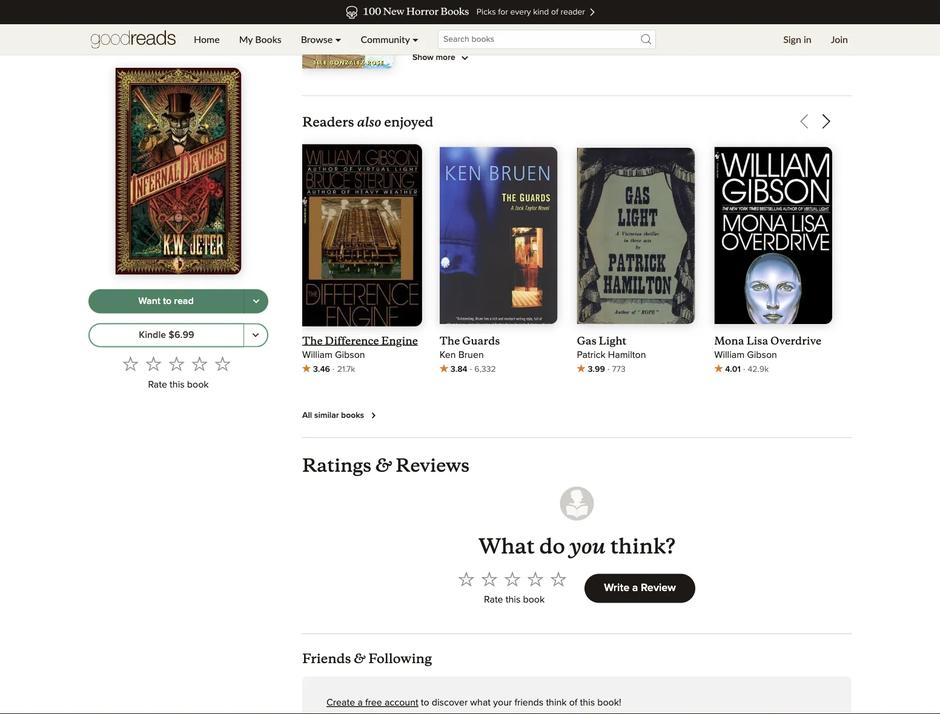 Task type: vqa. For each thing, say whether or not it's contained in the screenshot.
his to the bottom
yes



Task type: describe. For each thing, give the bounding box(es) containing it.
enough
[[438, 28, 470, 37]]

profile image for undefined. image
[[560, 487, 594, 521]]

who
[[436, 14, 454, 23]]

and inside as long as devin and julian's families are at war, there's only room for loathing between them. which is a problem because, for devin, this faux game of love is feeling very real.
[[486, 167, 503, 177]]

aspiring
[[770, 0, 804, 10]]

taking
[[566, 83, 592, 93]]

account
[[385, 698, 419, 708]]

bruen
[[459, 351, 484, 360]]

long-
[[647, 83, 668, 93]]

cabin
[[450, 97, 473, 107]]

1 vertical spatial rate this book element
[[455, 568, 570, 610]]

join
[[831, 33, 849, 45]]

himself
[[648, 125, 679, 135]]

up
[[788, 83, 799, 93]]

want to read button
[[88, 289, 244, 314]]

rate 5 out of 5 image
[[215, 356, 231, 372]]

books
[[255, 33, 282, 45]]

book cover image for gas light
[[577, 148, 695, 324]]

in inside "devin baez is ready for a relaxing winter break at lake andreas. that is, until he runs into his obnoxious next-door neighbors the seo-cookes, undefeated champions of the lake's annual winter games. in the hope of finally taking down these long-time rivals, the baezes offer up their beloved cabin in a bet. reckless? definitely."
[[475, 97, 483, 107]]

to down agrees
[[473, 28, 481, 37]]

undefeated
[[621, 70, 670, 79]]

rate this book for rate 3 out of 5 icon
[[484, 595, 545, 605]]

because,
[[496, 181, 535, 191]]

intel
[[807, 14, 825, 23]]

julian
[[548, 125, 573, 135]]

in
[[477, 83, 485, 93]]

2 horizontal spatial is
[[676, 181, 683, 191]]

seo- inside so when annoyingly handsome julian seo-cooke finds himself in need of a fake boyfriend, devin sees an opportunity to get behind enemy lines and prove the family plays dirty.
[[575, 125, 595, 135]]

longtime
[[619, 14, 656, 23]]

42.9k
[[748, 365, 769, 374]]

door
[[480, 70, 500, 79]]

and inside so when annoyingly handsome julian seo-cooke finds himself in need of a fake boyfriend, devin sees an opportunity to get behind enemy lines and prove the family plays dirty.
[[612, 139, 628, 149]]

real.
[[737, 181, 755, 191]]

devin inside so when annoyingly handsome julian seo-cooke finds himself in need of a fake boyfriend, devin sees an opportunity to get behind enemy lines and prove the family plays dirty.
[[800, 125, 824, 135]]

their inside "devin baez is ready for a relaxing winter break at lake andreas. that is, until he runs into his obnoxious next-door neighbors the seo-cookes, undefeated champions of the lake's annual winter games. in the hope of finally taking down these long-time rivals, the baezes offer up their beloved cabin in a bet. reckless? definitely."
[[801, 83, 820, 93]]

hope
[[504, 83, 526, 93]]

my books link
[[230, 24, 291, 55]]

this left book!
[[580, 698, 595, 708]]

baez
[[440, 56, 461, 65]]

sign in
[[784, 33, 812, 45]]

an inside a fresh, fun contemporary rom-com from debut author elle gonzalez rose, about an aspiring artist who agrees to fake date one of his family's longtime enemies in the hopes of gathering intel good enough to take down their rivals once and for all.
[[757, 0, 768, 10]]

browse ▾
[[301, 33, 342, 45]]

& for friends & following
[[354, 648, 366, 667]]

lisa
[[747, 335, 769, 348]]

sign
[[784, 33, 802, 45]]

william for the
[[302, 351, 333, 360]]

war,
[[600, 167, 617, 177]]

lines
[[590, 139, 610, 149]]

book for rate 4 out of 5 icon
[[187, 380, 209, 390]]

a inside so when annoyingly handsome julian seo-cooke finds himself in need of a fake boyfriend, devin sees an opportunity to get behind enemy lines and prove the family plays dirty.
[[726, 125, 731, 135]]

feeling
[[685, 181, 714, 191]]

next-
[[459, 70, 480, 79]]

rate 4 out of 5 image
[[192, 356, 208, 372]]

to down contemporary on the top of the page
[[488, 14, 497, 23]]

prove
[[631, 139, 655, 149]]

hamilton
[[608, 351, 646, 360]]

get
[[510, 139, 524, 149]]

readers also enjoyed
[[302, 112, 434, 130]]

game
[[618, 181, 642, 191]]

ratings & reviews
[[302, 451, 470, 477]]

relaxing
[[521, 56, 555, 65]]

think?
[[611, 533, 676, 560]]

only
[[651, 167, 669, 177]]

baezes
[[732, 83, 763, 93]]

show more
[[413, 54, 458, 62]]

create a free account link
[[327, 698, 419, 708]]

family's
[[586, 14, 617, 23]]

when
[[427, 125, 450, 135]]

william for mona
[[715, 351, 745, 360]]

very
[[717, 181, 735, 191]]

want
[[138, 297, 161, 306]]

the for the guards
[[440, 335, 460, 348]]

down inside "devin baez is ready for a relaxing winter break at lake andreas. that is, until he runs into his obnoxious next-door neighbors the seo-cookes, undefeated champions of the lake's annual winter games. in the hope of finally taking down these long-time rivals, the baezes offer up their beloved cabin in a bet. reckless? definitely."
[[595, 83, 618, 93]]

this inside as long as devin and julian's families are at war, there's only room for loathing between them. which is a problem because, for devin, this faux game of love is feeling very real.
[[580, 181, 595, 191]]

the inside so when annoyingly handsome julian seo-cooke finds himself in need of a fake boyfriend, devin sees an opportunity to get behind enemy lines and prove the family plays dirty.
[[658, 139, 671, 149]]

of up reckless?
[[528, 83, 537, 93]]

ratings
[[302, 454, 372, 477]]

my books
[[239, 33, 282, 45]]

0 horizontal spatial rate this book element
[[88, 352, 269, 394]]

seo- inside "devin baez is ready for a relaxing winter break at lake andreas. that is, until he runs into his obnoxious next-door neighbors the seo-cookes, undefeated champions of the lake's annual winter games. in the hope of finally taking down these long-time rivals, the baezes offer up their beloved cabin in a bet. reckless? definitely."
[[564, 70, 584, 79]]

rating 0 out of 5 group for the bottom rate this book element
[[455, 568, 570, 591]]

until
[[719, 56, 737, 65]]

all
[[302, 411, 312, 420]]

as
[[413, 167, 424, 177]]

down inside a fresh, fun contemporary rom-com from debut author elle gonzalez rose, about an aspiring artist who agrees to fake date one of his family's longtime enemies in the hopes of gathering intel good enough to take down their rivals once and for all.
[[504, 28, 528, 37]]

in inside so when annoyingly handsome julian seo-cooke finds himself in need of a fake boyfriend, devin sees an opportunity to get behind enemy lines and prove the family plays dirty.
[[681, 125, 689, 135]]

between
[[746, 167, 784, 177]]

into
[[774, 56, 789, 65]]

faux
[[598, 181, 616, 191]]

for up feeling
[[696, 167, 707, 177]]

rate 5 out of 5 image
[[551, 572, 567, 587]]

think
[[546, 698, 567, 708]]

winter
[[413, 83, 440, 93]]

rivals
[[552, 28, 574, 37]]

at inside as long as devin and julian's families are at war, there's only room for loathing between them. which is a problem because, for devin, this faux game of love is feeling very real.
[[590, 167, 598, 177]]

discover
[[432, 698, 468, 708]]

one
[[541, 14, 558, 23]]

to inside so when annoyingly handsome julian seo-cooke finds himself in need of a fake boyfriend, devin sees an opportunity to get behind enemy lines and prove the family plays dirty.
[[499, 139, 508, 149]]

similar
[[314, 411, 339, 420]]

to right account on the left
[[421, 698, 430, 708]]

devin inside as long as devin and julian's families are at war, there's only room for loathing between them. which is a problem because, for devin, this faux game of love is feeling very real.
[[459, 167, 484, 177]]

lake
[[623, 56, 643, 65]]

community ▾ link
[[351, 24, 429, 55]]

a up neighbors
[[513, 56, 518, 65]]

finally
[[539, 83, 564, 93]]

the right rivals,
[[716, 83, 730, 93]]

about
[[730, 0, 755, 10]]

of up rivals
[[560, 14, 568, 23]]

the up finally
[[548, 70, 562, 79]]

a
[[413, 0, 419, 10]]

rose,
[[705, 0, 728, 10]]

fake inside so when annoyingly handsome julian seo-cooke finds himself in need of a fake boyfriend, devin sees an opportunity to get behind enemy lines and prove the family plays dirty.
[[734, 125, 752, 135]]

to inside button
[[163, 297, 172, 306]]

families
[[539, 167, 571, 177]]

rate this book for rate 3 out of 5 image
[[148, 380, 209, 390]]

rate 2 out of 5 image for rate 1 out of 5 image
[[146, 356, 162, 372]]

their inside a fresh, fun contemporary rom-com from debut author elle gonzalez rose, about an aspiring artist who agrees to fake date one of his family's longtime enemies in the hopes of gathering intel good enough to take down their rivals once and for all.
[[530, 28, 549, 37]]

book cover image for the guards
[[440, 147, 558, 331]]

annual
[[774, 70, 803, 79]]

books
[[341, 411, 364, 420]]

room
[[671, 167, 693, 177]]

your
[[494, 698, 512, 708]]

6,332
[[475, 365, 496, 374]]

write
[[604, 583, 630, 594]]

3.84
[[451, 365, 468, 374]]

at inside "devin baez is ready for a relaxing winter break at lake andreas. that is, until he runs into his obnoxious next-door neighbors the seo-cookes, undefeated champions of the lake's annual winter games. in the hope of finally taking down these long-time rivals, the baezes offer up their beloved cabin in a bet. reckless? definitely."
[[613, 56, 621, 65]]

gonzalez
[[662, 0, 702, 10]]

book cover image for the difference engine
[[301, 144, 422, 346]]

advertisement region
[[302, 0, 681, 20]]

rate 1 out of 5 image
[[123, 356, 139, 372]]



Task type: locate. For each thing, give the bounding box(es) containing it.
so when annoyingly handsome julian seo-cooke finds himself in need of a fake boyfriend, devin sees an opportunity to get behind enemy lines and prove the family plays dirty.
[[413, 125, 824, 149]]

gibson inside the difference engine william gibson
[[335, 351, 365, 360]]

william inside "mona lisa overdrive william gibson"
[[715, 351, 745, 360]]

rate 4 out of 5 image
[[528, 572, 544, 587]]

gibson down difference
[[335, 351, 365, 360]]

at left lake
[[613, 56, 621, 65]]

enjoyed
[[385, 114, 434, 130]]

their right up
[[801, 83, 820, 93]]

the
[[302, 335, 323, 348], [440, 335, 460, 348]]

and down family's
[[600, 28, 616, 37]]

of right the think
[[570, 698, 578, 708]]

1 horizontal spatial book
[[523, 595, 545, 605]]

& for ratings & reviews
[[376, 451, 392, 477]]

rate down "kindle"
[[148, 380, 167, 390]]

a inside button
[[633, 583, 639, 594]]

in down in
[[475, 97, 483, 107]]

free
[[365, 698, 382, 708]]

down down date
[[504, 28, 528, 37]]

rate this book element down what
[[455, 568, 570, 610]]

1 horizontal spatial ▾
[[413, 33, 419, 45]]

down down cookes,
[[595, 83, 618, 93]]

the inside the difference engine william gibson
[[302, 335, 323, 348]]

in right sign
[[804, 33, 812, 45]]

create
[[327, 698, 355, 708]]

rate
[[148, 380, 167, 390], [484, 595, 503, 605]]

mona
[[715, 335, 745, 348]]

3.46
[[313, 365, 330, 374]]

home image
[[91, 24, 176, 55]]

boyfriend,
[[754, 125, 797, 135]]

the
[[708, 14, 721, 23], [548, 70, 562, 79], [732, 70, 745, 79], [488, 83, 501, 93], [716, 83, 730, 93], [658, 139, 671, 149]]

an inside so when annoyingly handsome julian seo-cooke finds himself in need of a fake boyfriend, devin sees an opportunity to get behind enemy lines and prove the family plays dirty.
[[435, 139, 446, 149]]

and inside a fresh, fun contemporary rom-com from debut author elle gonzalez rose, about an aspiring artist who agrees to fake date one of his family's longtime enemies in the hopes of gathering intel good enough to take down their rivals once and for all.
[[600, 28, 616, 37]]

for inside a fresh, fun contemporary rom-com from debut author elle gonzalez rose, about an aspiring artist who agrees to fake date one of his family's longtime enemies in the hopes of gathering intel good enough to take down their rivals once and for all.
[[619, 28, 630, 37]]

cookes,
[[584, 70, 618, 79]]

the for the difference engine
[[302, 335, 323, 348]]

▾ for browse ▾
[[335, 33, 342, 45]]

readers
[[302, 114, 355, 130]]

1 vertical spatial his
[[792, 56, 804, 65]]

1 horizontal spatial william
[[715, 351, 745, 360]]

this down rate 3 out of 5 image
[[170, 380, 185, 390]]

0 vertical spatial down
[[504, 28, 528, 37]]

gas
[[577, 335, 597, 348]]

rate 2 out of 5 image for rate 1 out of 5 icon
[[482, 572, 498, 587]]

his down the from
[[571, 14, 583, 23]]

1 vertical spatial book
[[523, 595, 545, 605]]

of down the until
[[721, 70, 729, 79]]

0 horizontal spatial fake
[[499, 14, 517, 23]]

0 horizontal spatial an
[[435, 139, 446, 149]]

the up 3.46
[[302, 335, 323, 348]]

agrees
[[457, 14, 486, 23]]

all similar books
[[302, 411, 364, 420]]

in
[[697, 14, 705, 23], [804, 33, 812, 45], [475, 97, 483, 107], [681, 125, 689, 135]]

2 gibson from the left
[[748, 351, 778, 360]]

1 vertical spatial an
[[435, 139, 446, 149]]

1 vertical spatial rate this book
[[484, 595, 545, 605]]

0 horizontal spatial his
[[571, 14, 583, 23]]

None search field
[[429, 30, 666, 49]]

book down rate 4 out of 5 image
[[523, 595, 545, 605]]

and
[[600, 28, 616, 37], [612, 139, 628, 149], [486, 167, 503, 177]]

0 horizontal spatial is
[[442, 181, 448, 191]]

rate 2 out of 5 image left rate 3 out of 5 image
[[146, 356, 162, 372]]

annoyingly
[[452, 125, 498, 135]]

which
[[413, 181, 439, 191]]

there's
[[619, 167, 648, 177]]

devin up obnoxious
[[413, 56, 437, 65]]

0 vertical spatial rating 0 out of 5 group
[[119, 352, 234, 375]]

1 william from the left
[[302, 351, 333, 360]]

what
[[471, 698, 491, 708]]

book down rate 4 out of 5 icon
[[187, 380, 209, 390]]

0 vertical spatial at
[[613, 56, 621, 65]]

rate this book down rate 3 out of 5 image
[[148, 380, 209, 390]]

this down are
[[580, 181, 595, 191]]

book!
[[598, 698, 622, 708]]

you
[[570, 529, 606, 560]]

as
[[447, 167, 457, 177]]

1 horizontal spatial rate
[[484, 595, 503, 605]]

in inside a fresh, fun contemporary rom-com from debut author elle gonzalez rose, about an aspiring artist who agrees to fake date one of his family's longtime enemies in the hopes of gathering intel good enough to take down their rivals once and for all.
[[697, 14, 705, 23]]

the down rose,
[[708, 14, 721, 23]]

devin right boyfriend,
[[800, 125, 824, 135]]

elle
[[645, 0, 660, 10]]

seo-
[[564, 70, 584, 79], [575, 125, 595, 135]]

runs
[[753, 56, 771, 65]]

plays
[[701, 139, 723, 149]]

is up next-
[[464, 56, 470, 65]]

1 vertical spatial fake
[[734, 125, 752, 135]]

rating 0 out of 5 group down what
[[455, 568, 570, 591]]

time
[[668, 83, 687, 93]]

join link
[[822, 24, 858, 55]]

1 vertical spatial seo-
[[575, 125, 595, 135]]

gibson for lisa
[[748, 351, 778, 360]]

1 horizontal spatial their
[[801, 83, 820, 93]]

1 horizontal spatial devin
[[459, 167, 484, 177]]

0 vertical spatial seo-
[[564, 70, 584, 79]]

0 horizontal spatial rate this book
[[148, 380, 209, 390]]

rating 0 out of 5 group down the "$6.99"
[[119, 352, 234, 375]]

more
[[436, 54, 456, 62]]

review
[[641, 583, 676, 594]]

2 william from the left
[[715, 351, 745, 360]]

seo- down the "winter"
[[564, 70, 584, 79]]

book for rate 4 out of 5 image
[[523, 595, 545, 605]]

william down mona
[[715, 351, 745, 360]]

sign in link
[[774, 24, 822, 55]]

them.
[[786, 167, 810, 177]]

1 vertical spatial rating 0 out of 5 group
[[455, 568, 570, 591]]

reckless?
[[512, 97, 553, 107]]

1 horizontal spatial the
[[440, 335, 460, 348]]

and up problem
[[486, 167, 503, 177]]

his right into
[[792, 56, 804, 65]]

patrick
[[577, 351, 606, 360]]

1 vertical spatial and
[[612, 139, 628, 149]]

a right write
[[633, 583, 639, 594]]

rate this book down rate 3 out of 5 icon
[[484, 595, 545, 605]]

▾ right browse
[[335, 33, 342, 45]]

Search by book title or ISBN text field
[[438, 30, 656, 49]]

for down families
[[537, 181, 549, 191]]

rate 1 out of 5 image
[[459, 572, 475, 587]]

$6.99
[[169, 331, 194, 340]]

winter
[[557, 56, 583, 65]]

an right about
[[757, 0, 768, 10]]

0 horizontal spatial &
[[354, 648, 366, 667]]

a down as
[[451, 181, 456, 191]]

fake down contemporary on the top of the page
[[499, 14, 517, 23]]

0 vertical spatial and
[[600, 28, 616, 37]]

0 horizontal spatial rating 0 out of 5 group
[[119, 352, 234, 375]]

1 vertical spatial rate 2 out of 5 image
[[482, 572, 498, 587]]

1 horizontal spatial an
[[757, 0, 768, 10]]

home
[[194, 33, 220, 45]]

fake
[[499, 14, 517, 23], [734, 125, 752, 135]]

beloved
[[413, 97, 447, 107]]

1 vertical spatial &
[[354, 648, 366, 667]]

0 vertical spatial &
[[376, 451, 392, 477]]

is
[[464, 56, 470, 65], [442, 181, 448, 191], [676, 181, 683, 191]]

for inside "devin baez is ready for a relaxing winter break at lake andreas. that is, until he runs into his obnoxious next-door neighbors the seo-cookes, undefeated champions of the lake's annual winter games. in the hope of finally taking down these long-time rivals, the baezes offer up their beloved cabin in a bet. reckless? definitely."
[[499, 56, 511, 65]]

debut
[[587, 0, 612, 10]]

0 horizontal spatial ▾
[[335, 33, 342, 45]]

2 vertical spatial and
[[486, 167, 503, 177]]

book cover image for mona lisa overdrive
[[715, 147, 833, 346]]

the down himself
[[658, 139, 671, 149]]

the down he
[[732, 70, 745, 79]]

gibson for difference
[[335, 351, 365, 360]]

is,
[[708, 56, 716, 65]]

devin up problem
[[459, 167, 484, 177]]

is down as
[[442, 181, 448, 191]]

for left all.
[[619, 28, 630, 37]]

& right ratings at the left bottom
[[376, 451, 392, 477]]

3.99 stars, 773 ratings figure
[[577, 362, 695, 377]]

and down cooke
[[612, 139, 628, 149]]

0 horizontal spatial devin
[[413, 56, 437, 65]]

1 ▾ from the left
[[335, 33, 342, 45]]

rate 3 out of 5 image
[[505, 572, 521, 587]]

read
[[174, 297, 194, 306]]

the inside a fresh, fun contemporary rom-com from debut author elle gonzalez rose, about an aspiring artist who agrees to fake date one of his family's longtime enemies in the hopes of gathering intel good enough to take down their rivals once and for all.
[[708, 14, 721, 23]]

1 horizontal spatial rating 0 out of 5 group
[[455, 568, 570, 591]]

▾ for community ▾
[[413, 33, 419, 45]]

fun
[[448, 0, 461, 10]]

neighbors
[[503, 70, 545, 79]]

their
[[530, 28, 549, 37], [801, 83, 820, 93]]

of left love
[[645, 181, 653, 191]]

from
[[566, 0, 585, 10]]

0 horizontal spatial the
[[302, 335, 323, 348]]

in up family
[[681, 125, 689, 135]]

friends & following
[[302, 648, 432, 667]]

rate this book element
[[88, 352, 269, 394], [455, 568, 570, 610]]

at right are
[[590, 167, 598, 177]]

2 the from the left
[[440, 335, 460, 348]]

3.99
[[588, 365, 605, 374]]

is inside "devin baez is ready for a relaxing winter break at lake andreas. that is, until he runs into his obnoxious next-door neighbors the seo-cookes, undefeated champions of the lake's annual winter games. in the hope of finally taking down these long-time rivals, the baezes offer up their beloved cabin in a bet. reckless? definitely."
[[464, 56, 470, 65]]

his inside "devin baez is ready for a relaxing winter break at lake andreas. that is, until he runs into his obnoxious next-door neighbors the seo-cookes, undefeated champions of the lake's annual winter games. in the hope of finally taking down these long-time rivals, the baezes offer up their beloved cabin in a bet. reckless? definitely."
[[792, 56, 804, 65]]

0 horizontal spatial their
[[530, 28, 549, 37]]

the right in
[[488, 83, 501, 93]]

an down when
[[435, 139, 446, 149]]

21.7k
[[337, 365, 355, 374]]

& right 'friends'
[[354, 648, 366, 667]]

artist
[[413, 14, 433, 23]]

gibson up 42.9k
[[748, 351, 778, 360]]

rate for rate 1 out of 5 icon's rate 2 out of 5 icon
[[484, 595, 503, 605]]

3.46 stars, 21.7 thousand ratings figure
[[302, 362, 421, 377]]

to left read
[[163, 297, 172, 306]]

a
[[513, 56, 518, 65], [485, 97, 491, 107], [726, 125, 731, 135], [451, 181, 456, 191], [633, 583, 639, 594], [358, 698, 363, 708]]

fake up dirty.
[[734, 125, 752, 135]]

0 vertical spatial their
[[530, 28, 549, 37]]

1 horizontal spatial at
[[613, 56, 621, 65]]

1 horizontal spatial is
[[464, 56, 470, 65]]

to left the get
[[499, 139, 508, 149]]

0 horizontal spatial gibson
[[335, 351, 365, 360]]

for right ready
[[499, 56, 511, 65]]

date
[[520, 14, 539, 23]]

the up ken
[[440, 335, 460, 348]]

1 vertical spatial at
[[590, 167, 598, 177]]

devin baez is ready for a relaxing winter break at lake andreas. that is, until he runs into his obnoxious next-door neighbors the seo-cookes, undefeated champions of the lake's annual winter games. in the hope of finally taking down these long-time rivals, the baezes offer up their beloved cabin in a bet. reckless? definitely.
[[413, 56, 820, 107]]

1 vertical spatial rate
[[484, 595, 503, 605]]

this
[[580, 181, 595, 191], [170, 380, 185, 390], [506, 595, 521, 605], [580, 698, 595, 708]]

friends
[[302, 651, 351, 667]]

1 the from the left
[[302, 335, 323, 348]]

a up dirty.
[[726, 125, 731, 135]]

ready
[[473, 56, 497, 65]]

this down rate 3 out of 5 icon
[[506, 595, 521, 605]]

2 ▾ from the left
[[413, 33, 419, 45]]

1 vertical spatial devin
[[800, 125, 824, 135]]

of down about
[[753, 14, 761, 23]]

the inside the guards ken bruen
[[440, 335, 460, 348]]

difference
[[325, 335, 379, 348]]

1 horizontal spatial down
[[595, 83, 618, 93]]

1 horizontal spatial gibson
[[748, 351, 778, 360]]

0 vertical spatial rate this book element
[[88, 352, 269, 394]]

rating 0 out of 5 group for the left rate this book element
[[119, 352, 234, 375]]

0 vertical spatial an
[[757, 0, 768, 10]]

definitely.
[[556, 97, 597, 107]]

0 horizontal spatial book
[[187, 380, 209, 390]]

rate 2 out of 5 image
[[146, 356, 162, 372], [482, 572, 498, 587]]

3.84 stars, 6,332 ratings figure
[[440, 362, 558, 377]]

0 vertical spatial rate this book
[[148, 380, 209, 390]]

4.01 stars, 42.9 thousand ratings figure
[[715, 362, 833, 377]]

2 vertical spatial devin
[[459, 167, 484, 177]]

community
[[361, 33, 410, 45]]

2 horizontal spatial devin
[[800, 125, 824, 135]]

following
[[369, 651, 432, 667]]

a inside as long as devin and julian's families are at war, there's only room for loathing between them. which is a problem because, for devin, this faux game of love is feeling very real.
[[451, 181, 456, 191]]

a left bet.
[[485, 97, 491, 107]]

these
[[621, 83, 644, 93]]

of inside as long as devin and julian's families are at war, there's only room for loathing between them. which is a problem because, for devin, this faux game of love is feeling very real.
[[645, 181, 653, 191]]

overdrive
[[771, 335, 822, 348]]

0 horizontal spatial rate 2 out of 5 image
[[146, 356, 162, 372]]

is down room
[[676, 181, 683, 191]]

rate down what
[[484, 595, 503, 605]]

so
[[413, 125, 424, 135]]

book cover image
[[302, 0, 393, 69], [301, 144, 422, 346], [440, 147, 558, 331], [715, 147, 833, 346], [577, 148, 695, 324]]

0 horizontal spatial at
[[590, 167, 598, 177]]

what do you think?
[[479, 529, 676, 560]]

devin,
[[551, 181, 578, 191]]

seo- up enemy
[[575, 125, 595, 135]]

0 horizontal spatial down
[[504, 28, 528, 37]]

rating 0 out of 5 group inside rate this book element
[[119, 352, 234, 375]]

rate 2 out of 5 image left rate 3 out of 5 icon
[[482, 572, 498, 587]]

good
[[413, 28, 435, 37]]

his inside a fresh, fun contemporary rom-com from debut author elle gonzalez rose, about an aspiring artist who agrees to fake date one of his family's longtime enemies in the hopes of gathering intel good enough to take down their rivals once and for all.
[[571, 14, 583, 23]]

1 horizontal spatial rate this book element
[[455, 568, 570, 610]]

0 horizontal spatial rate
[[148, 380, 167, 390]]

1 horizontal spatial rate 2 out of 5 image
[[482, 572, 498, 587]]

0 vertical spatial rate 2 out of 5 image
[[146, 356, 162, 372]]

of up plays
[[715, 125, 724, 135]]

what
[[479, 533, 535, 560]]

1 horizontal spatial rate this book
[[484, 595, 545, 605]]

rating 0 out of 5 group
[[119, 352, 234, 375], [455, 568, 570, 591]]

browse
[[301, 33, 333, 45]]

in down rose,
[[697, 14, 705, 23]]

all.
[[632, 28, 644, 37]]

1 horizontal spatial fake
[[734, 125, 752, 135]]

enemies
[[659, 14, 695, 23]]

0 vertical spatial fake
[[499, 14, 517, 23]]

rom-
[[525, 0, 545, 10]]

1 horizontal spatial &
[[376, 451, 392, 477]]

rate 3 out of 5 image
[[169, 356, 185, 372]]

mona lisa overdrive william gibson
[[715, 335, 822, 360]]

to
[[488, 14, 497, 23], [473, 28, 481, 37], [499, 139, 508, 149], [163, 297, 172, 306], [421, 698, 430, 708]]

0 vertical spatial rate
[[148, 380, 167, 390]]

0 vertical spatial his
[[571, 14, 583, 23]]

0 vertical spatial devin
[[413, 56, 437, 65]]

julian's
[[505, 167, 536, 177]]

1 horizontal spatial his
[[792, 56, 804, 65]]

1 vertical spatial their
[[801, 83, 820, 93]]

my
[[239, 33, 253, 45]]

dirty.
[[726, 139, 746, 149]]

1 gibson from the left
[[335, 351, 365, 360]]

gibson inside "mona lisa overdrive william gibson"
[[748, 351, 778, 360]]

of inside so when annoyingly handsome julian seo-cooke finds himself in need of a fake boyfriend, devin sees an opportunity to get behind enemy lines and prove the family plays dirty.
[[715, 125, 724, 135]]

▾ up show
[[413, 33, 419, 45]]

rate for rate 2 out of 5 icon for rate 1 out of 5 image
[[148, 380, 167, 390]]

0 vertical spatial book
[[187, 380, 209, 390]]

rate this book element down the "$6.99"
[[88, 352, 269, 394]]

william up 3.46
[[302, 351, 333, 360]]

william inside the difference engine william gibson
[[302, 351, 333, 360]]

devin inside "devin baez is ready for a relaxing winter break at lake andreas. that is, until he runs into his obnoxious next-door neighbors the seo-cookes, undefeated champions of the lake's annual winter games. in the hope of finally taking down these long-time rivals, the baezes offer up their beloved cabin in a bet. reckless? definitely."
[[413, 56, 437, 65]]

fake inside a fresh, fun contemporary rom-com from debut author elle gonzalez rose, about an aspiring artist who agrees to fake date one of his family's longtime enemies in the hopes of gathering intel good enough to take down their rivals once and for all.
[[499, 14, 517, 23]]

a left free
[[358, 698, 363, 708]]

he
[[739, 56, 750, 65]]

0 horizontal spatial william
[[302, 351, 333, 360]]

1 vertical spatial down
[[595, 83, 618, 93]]

their down one
[[530, 28, 549, 37]]

games.
[[443, 83, 475, 93]]



